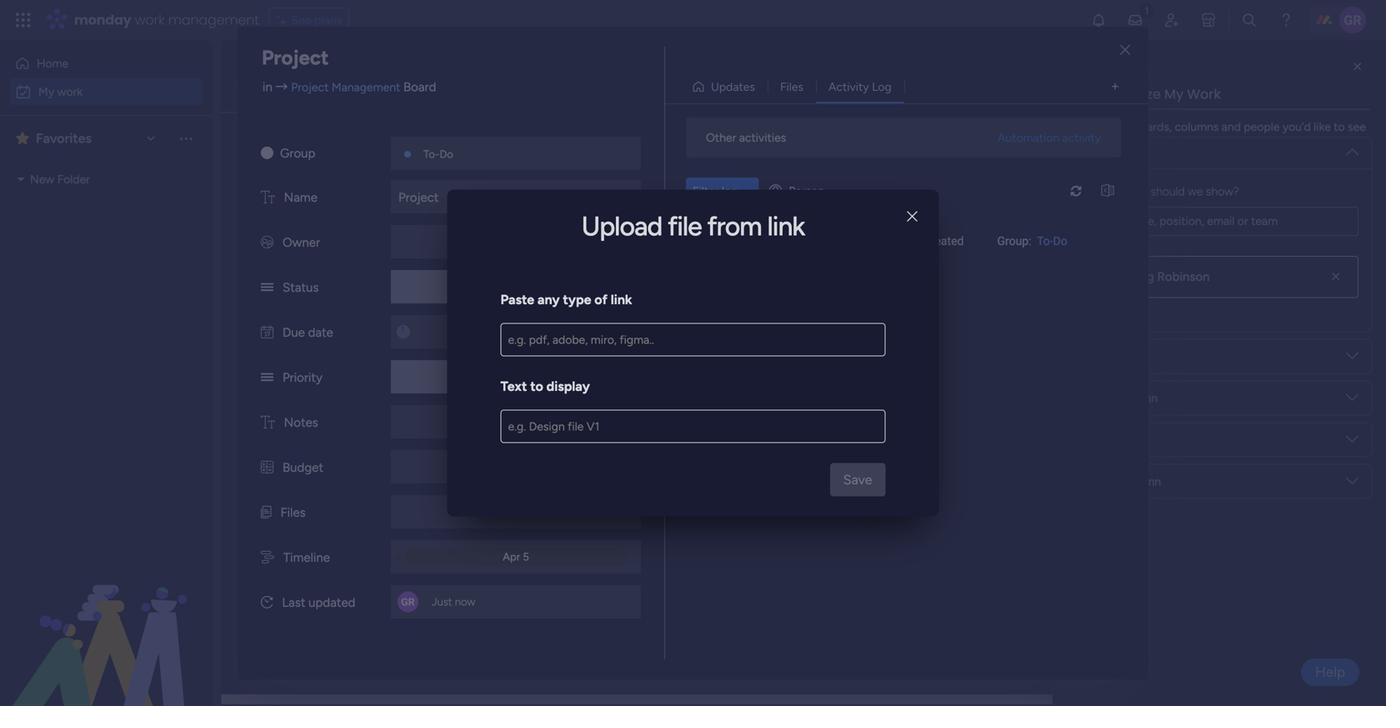 Task type: locate. For each thing, give the bounding box(es) containing it.
greg robinson image right help image
[[1340, 7, 1367, 33]]

1 vertical spatial priority
[[1081, 475, 1118, 489]]

0 vertical spatial 1
[[360, 138, 365, 152]]

0 horizontal spatial date
[[308, 325, 333, 340]]

mar inside "main content"
[[1153, 348, 1172, 362]]

like
[[1314, 120, 1332, 134]]

0 vertical spatial to
[[1335, 120, 1346, 134]]

1 project management from the top
[[846, 169, 956, 183]]

1 + add item from the top
[[272, 198, 330, 212]]

0 vertical spatial date
[[308, 325, 333, 340]]

later
[[280, 494, 318, 515]]

item down in → project management board
[[368, 138, 391, 152]]

my down home
[[38, 85, 54, 99]]

+ add item up notes
[[272, 378, 330, 392]]

project
[[262, 45, 329, 70], [291, 80, 329, 94], [846, 169, 884, 183], [399, 190, 439, 205], [776, 234, 813, 248], [846, 349, 884, 364]]

status
[[1267, 133, 1301, 148], [283, 280, 319, 295], [1081, 391, 1115, 405]]

1 horizontal spatial 8
[[1174, 348, 1181, 362]]

0 vertical spatial + add item
[[272, 198, 330, 212]]

0 horizontal spatial customize
[[624, 138, 680, 152]]

1 horizontal spatial mar
[[1153, 348, 1172, 362]]

customize
[[1091, 85, 1162, 103], [624, 138, 680, 152]]

0 vertical spatial greg robinson image
[[1340, 7, 1367, 33]]

item up notes
[[306, 378, 330, 392]]

2 horizontal spatial my
[[1165, 85, 1184, 103]]

greg robinson image left greg
[[1095, 265, 1120, 290]]

group for 1
[[742, 133, 775, 148]]

status up working on it
[[1267, 133, 1301, 148]]

1 vertical spatial 8
[[1174, 348, 1181, 362]]

1 right overdue
[[360, 138, 365, 152]]

favorites button
[[12, 124, 163, 153]]

0 vertical spatial date
[[1155, 133, 1180, 148]]

column down date column
[[1121, 475, 1162, 489]]

link right 'of'
[[611, 292, 633, 308]]

customize button
[[597, 132, 686, 158]]

mar 8 up status column
[[1153, 348, 1181, 362]]

1 vertical spatial work
[[57, 85, 83, 99]]

0 horizontal spatial to
[[531, 379, 544, 394]]

group inside project dialog
[[280, 146, 316, 161]]

to- up e.g. design file v1 'field'
[[716, 350, 733, 363]]

/ right the "a"
[[396, 554, 404, 575]]

date
[[1155, 133, 1180, 148], [1155, 314, 1180, 328], [1081, 433, 1106, 447]]

1 horizontal spatial people
[[1081, 146, 1116, 160]]

not started
[[485, 280, 547, 294]]

1 horizontal spatial greg robinson image
[[1340, 7, 1367, 33]]

0 horizontal spatial status
[[283, 280, 319, 295]]

e.g. pdf, adobe, miro, figma.. field
[[501, 323, 886, 357]]

2 vertical spatial management
[[887, 349, 956, 364]]

column up priority column
[[1108, 433, 1149, 447]]

status right v2 status icon
[[283, 280, 319, 295]]

work inside the my work option
[[57, 85, 83, 99]]

0 vertical spatial new
[[252, 138, 276, 152]]

export to excel image
[[1095, 185, 1122, 197]]

0 vertical spatial mar 8
[[502, 325, 530, 339]]

text
[[501, 379, 527, 394]]

log
[[872, 80, 892, 94]]

1 horizontal spatial mar 8
[[1153, 348, 1181, 362]]

mar inside project dialog
[[502, 325, 521, 339]]

to-do
[[424, 148, 454, 161], [716, 170, 746, 183], [716, 350, 746, 363]]

greg robinson link
[[1127, 269, 1210, 284]]

jan 23
[[1151, 168, 1183, 181]]

1 vertical spatial project management link
[[844, 161, 998, 189]]

1 vertical spatial status
[[283, 280, 319, 295]]

date down status column
[[1081, 433, 1106, 447]]

None text field
[[1081, 207, 1359, 236]]

0 vertical spatial management
[[332, 80, 401, 94]]

item right v2 sun image
[[279, 138, 303, 152]]

customize my work
[[1091, 85, 1222, 103]]

0 horizontal spatial priority
[[283, 370, 323, 385]]

2 vertical spatial column
[[1121, 475, 1162, 489]]

8 inside project dialog
[[523, 325, 530, 339]]

due
[[283, 325, 305, 340]]

my up new item at the top left of page
[[246, 63, 284, 100]]

1 vertical spatial link
[[611, 292, 633, 308]]

0 vertical spatial to-do
[[424, 148, 454, 161]]

priority inside project dialog
[[283, 370, 323, 385]]

v2 multiple person column image
[[261, 235, 274, 250]]

see
[[292, 13, 312, 27]]

1 vertical spatial column
[[1108, 433, 1149, 447]]

add right v2 status image
[[282, 378, 304, 392]]

notifications image
[[1091, 12, 1108, 28]]

0 vertical spatial close image
[[1121, 44, 1131, 56]]

mar down paste
[[502, 325, 521, 339]]

items inside without a date / 0 items
[[418, 558, 447, 573]]

to right text
[[531, 379, 544, 394]]

to
[[1335, 120, 1346, 134], [531, 379, 544, 394]]

1 vertical spatial add
[[282, 378, 304, 392]]

person
[[789, 184, 825, 198]]

work down home
[[57, 85, 83, 99]]

greg robinson image
[[1340, 7, 1367, 33], [1095, 265, 1120, 290]]

updates
[[711, 80, 756, 94]]

+ left name
[[272, 198, 279, 212]]

item inside button
[[279, 138, 303, 152]]

1 vertical spatial mar
[[1153, 348, 1172, 362]]

0 vertical spatial link
[[768, 210, 805, 242]]

none search field inside "main content"
[[316, 132, 468, 158]]

date right due
[[308, 325, 333, 340]]

new left overdue
[[252, 138, 276, 152]]

select product image
[[15, 12, 32, 28]]

files left 'activity'
[[781, 80, 804, 94]]

0
[[372, 438, 380, 452], [408, 558, 416, 573]]

last
[[282, 595, 306, 610]]

item right week
[[377, 318, 400, 332]]

1 vertical spatial to
[[531, 379, 544, 394]]

0 vertical spatial +
[[272, 198, 279, 212]]

to right like
[[1335, 120, 1346, 134]]

search image
[[448, 138, 461, 152]]

+
[[272, 198, 279, 212], [272, 378, 279, 392]]

priority right v2 status image
[[283, 370, 323, 385]]

0 horizontal spatial work
[[57, 85, 83, 99]]

work
[[291, 63, 358, 100], [1188, 85, 1222, 103]]

people
[[1245, 120, 1281, 134]]

priority inside "main content"
[[1081, 475, 1118, 489]]

date up jan 23 at the right top of the page
[[1155, 133, 1180, 148]]

0 vertical spatial mar
[[502, 325, 521, 339]]

close image for upload file from link
[[906, 210, 919, 223]]

choose
[[1071, 120, 1111, 134]]

→
[[276, 80, 288, 95]]

close image for project
[[1121, 44, 1131, 56]]

1 vertical spatial greg robinson image
[[1095, 265, 1120, 290]]

add
[[282, 198, 304, 212], [282, 378, 304, 392]]

to-do up log on the top
[[716, 170, 746, 183]]

main content
[[220, 40, 1387, 706]]

1 right week
[[369, 318, 374, 332]]

0 vertical spatial column
[[1118, 391, 1158, 405]]

monday
[[74, 10, 131, 29]]

to- up log on the top
[[716, 170, 733, 183]]

plans
[[314, 13, 342, 27]]

to-do up e.g. design file v1 'field'
[[716, 350, 746, 363]]

0 vertical spatial project management link
[[291, 80, 401, 94]]

management for project management link to the middle
[[887, 169, 956, 183]]

new inside button
[[252, 138, 276, 152]]

1 vertical spatial date
[[357, 554, 393, 575]]

+ up dapulse text column icon
[[272, 378, 279, 392]]

dapulse text column image
[[261, 190, 275, 205]]

1 horizontal spatial close image
[[1121, 44, 1131, 56]]

1 vertical spatial 0
[[408, 558, 416, 573]]

items for whose
[[1120, 184, 1148, 198]]

+ add item up owner
[[272, 198, 330, 212]]

priority column
[[1081, 475, 1162, 489]]

group:
[[998, 234, 1032, 248]]

name
[[284, 190, 318, 205]]

1 vertical spatial management
[[887, 169, 956, 183]]

0 vertical spatial 8
[[523, 325, 530, 339]]

0 horizontal spatial mar
[[502, 325, 521, 339]]

date inside "main content"
[[357, 554, 393, 575]]

mar
[[502, 325, 521, 339], [1153, 348, 1172, 362]]

column up date column
[[1118, 391, 1158, 405]]

choose the boards, columns and people you'd like to see
[[1071, 120, 1367, 134]]

item
[[279, 138, 303, 152], [368, 138, 391, 152], [306, 198, 330, 212], [377, 318, 400, 332], [306, 378, 330, 392]]

0 vertical spatial add
[[282, 198, 304, 212]]

add right dapulse text column image
[[282, 198, 304, 212]]

Filter dashboard by text search field
[[316, 132, 468, 158]]

v2 pulse updated log image
[[261, 595, 273, 610]]

date right the "a"
[[357, 554, 393, 575]]

1 vertical spatial mar 8
[[1153, 348, 1181, 362]]

new folder
[[30, 172, 90, 186]]

project dialog
[[0, 0, 1387, 706]]

1 vertical spatial project management
[[846, 349, 956, 364]]

8 down paste
[[523, 325, 530, 339]]

later /
[[280, 494, 333, 515]]

1 vertical spatial +
[[272, 378, 279, 392]]

1 vertical spatial + add item
[[272, 378, 330, 392]]

caret down image
[[18, 173, 24, 185]]

from
[[708, 210, 762, 242]]

1 horizontal spatial files
[[781, 80, 804, 94]]

dapulse text column image
[[261, 415, 275, 430]]

action items
[[485, 416, 547, 430]]

1 horizontal spatial work
[[1188, 85, 1222, 103]]

1 vertical spatial close image
[[906, 210, 919, 223]]

1 vertical spatial 1
[[369, 318, 374, 332]]

date down greg robinson
[[1155, 314, 1180, 328]]

1 vertical spatial new
[[30, 172, 54, 186]]

item inside overdue / 1 item
[[368, 138, 391, 152]]

my
[[246, 63, 284, 100], [38, 85, 54, 99], [1165, 85, 1184, 103]]

0 horizontal spatial my
[[38, 85, 54, 99]]

customize left other at the top right of page
[[624, 138, 680, 152]]

0 vertical spatial priority
[[283, 370, 323, 385]]

0 vertical spatial customize
[[1091, 85, 1162, 103]]

0 horizontal spatial greg robinson image
[[1095, 265, 1120, 290]]

column for status column
[[1118, 391, 1158, 405]]

new for new item
[[252, 138, 276, 152]]

0 horizontal spatial 8
[[523, 325, 530, 339]]

new right caret down image
[[30, 172, 54, 186]]

work up columns
[[1188, 85, 1222, 103]]

budget
[[283, 460, 324, 475]]

dapulse numbers column image
[[261, 460, 274, 475]]

0 horizontal spatial people
[[1041, 133, 1077, 148]]

0 horizontal spatial files
[[281, 505, 306, 520]]

/ right overdue
[[349, 133, 356, 155]]

last updated
[[282, 595, 356, 610]]

/ right week
[[357, 314, 365, 335]]

whose
[[1081, 184, 1117, 198]]

of
[[595, 292, 608, 308]]

lottie animation image
[[0, 538, 213, 706]]

link down person popup button at the right of the page
[[768, 210, 805, 242]]

people
[[1041, 133, 1077, 148], [1081, 146, 1116, 160]]

upload
[[582, 210, 663, 242]]

0 horizontal spatial 1
[[360, 138, 365, 152]]

0 horizontal spatial work
[[291, 63, 358, 100]]

0 vertical spatial project management
[[846, 169, 956, 183]]

1 horizontal spatial customize
[[1091, 85, 1162, 103]]

8 down robinson
[[1174, 348, 1181, 362]]

my up boards,
[[1165, 85, 1184, 103]]

help image
[[1278, 12, 1295, 28]]

status up date column
[[1081, 391, 1115, 405]]

update feed image
[[1128, 12, 1144, 28]]

files button
[[768, 73, 817, 100]]

work right monday
[[135, 10, 165, 29]]

work right →
[[291, 63, 358, 100]]

customize up the
[[1091, 85, 1162, 103]]

you'd
[[1283, 120, 1312, 134]]

0 horizontal spatial mar 8
[[502, 325, 530, 339]]

1 horizontal spatial my
[[246, 63, 284, 100]]

1 vertical spatial to-do
[[716, 170, 746, 183]]

my work link
[[10, 78, 203, 105]]

files right the v2 file column icon
[[281, 505, 306, 520]]

2 vertical spatial status
[[1081, 391, 1115, 405]]

1 vertical spatial customize
[[624, 138, 680, 152]]

items inside project dialog
[[520, 416, 547, 430]]

monday marketplace image
[[1201, 12, 1218, 28]]

activities
[[740, 131, 787, 145]]

group for /
[[742, 314, 775, 328]]

overdue
[[280, 133, 345, 155]]

1 vertical spatial date
[[1155, 314, 1180, 328]]

column for priority column
[[1121, 475, 1162, 489]]

None search field
[[316, 132, 468, 158]]

in → project management board
[[263, 80, 436, 95]]

my work
[[38, 85, 83, 99]]

mar 8 down paste
[[502, 325, 530, 339]]

v2 status image
[[261, 370, 274, 385]]

0 horizontal spatial 0
[[372, 438, 380, 452]]

2 + add item from the top
[[272, 378, 330, 392]]

8
[[523, 325, 530, 339], [1174, 348, 1181, 362]]

v2 file column image
[[261, 505, 271, 520]]

item inside this week / 1 item
[[377, 318, 400, 332]]

customize for customize
[[624, 138, 680, 152]]

to- left search "image"
[[424, 148, 440, 161]]

priority down date column
[[1081, 475, 1118, 489]]

v2 star 2 image
[[16, 128, 29, 148]]

customize inside button
[[624, 138, 680, 152]]

1 horizontal spatial status
[[1081, 391, 1115, 405]]

+ add item
[[272, 198, 330, 212], [272, 378, 330, 392]]

mar 8
[[502, 325, 530, 339], [1153, 348, 1181, 362]]

1 horizontal spatial date
[[357, 554, 393, 575]]

0 vertical spatial files
[[781, 80, 804, 94]]

my inside option
[[38, 85, 54, 99]]

1 horizontal spatial link
[[768, 210, 805, 242]]

0 horizontal spatial new
[[30, 172, 54, 186]]

this week / 1 item
[[280, 314, 400, 335]]

1 horizontal spatial 0
[[408, 558, 416, 573]]

2 horizontal spatial status
[[1267, 133, 1301, 148]]

mar up status column
[[1153, 348, 1172, 362]]

0 vertical spatial 0
[[372, 438, 380, 452]]

mar 8 inside project dialog
[[502, 325, 530, 339]]

0 horizontal spatial close image
[[906, 210, 919, 223]]

1 vertical spatial files
[[281, 505, 306, 520]]

1 horizontal spatial priority
[[1081, 475, 1118, 489]]

to-do down board
[[424, 148, 454, 161]]

1 horizontal spatial 1
[[369, 318, 374, 332]]

1 horizontal spatial work
[[135, 10, 165, 29]]

updated
[[309, 595, 356, 610]]

0 vertical spatial work
[[135, 10, 165, 29]]

activity
[[1063, 131, 1102, 145]]

see plans button
[[269, 8, 350, 33]]

home link
[[10, 50, 203, 77]]

close image
[[1121, 44, 1131, 56], [906, 210, 919, 223]]

1 horizontal spatial new
[[252, 138, 276, 152]]

1 horizontal spatial to
[[1335, 120, 1346, 134]]

display
[[547, 379, 590, 394]]

home
[[37, 56, 69, 70]]



Task type: vqa. For each thing, say whether or not it's contained in the screenshot.
Action items
yes



Task type: describe. For each thing, give the bounding box(es) containing it.
dapulse date column image
[[261, 325, 274, 340]]

to- right group:
[[1037, 234, 1054, 248]]

add view image
[[1112, 81, 1119, 93]]

work for my
[[57, 85, 83, 99]]

column for date column
[[1108, 433, 1149, 447]]

priority for priority column
[[1081, 475, 1118, 489]]

it
[[1311, 168, 1319, 182]]

log
[[722, 184, 738, 198]]

not
[[485, 280, 505, 294]]

timeline
[[283, 550, 330, 565]]

group: to-do
[[998, 234, 1068, 248]]

1 add from the top
[[282, 198, 304, 212]]

text to display
[[501, 379, 590, 394]]

robinson
[[1158, 269, 1210, 284]]

should
[[1151, 184, 1186, 198]]

board
[[404, 80, 436, 95]]

to inside "main content"
[[1335, 120, 1346, 134]]

help
[[1316, 664, 1346, 681]]

to-do inside project dialog
[[424, 148, 454, 161]]

we
[[1189, 184, 1204, 198]]

work inside "main content"
[[1188, 85, 1222, 103]]

whose items should we show?
[[1081, 184, 1240, 198]]

dapulse timeline column image
[[261, 550, 274, 565]]

any
[[538, 292, 560, 308]]

see plans
[[292, 13, 342, 27]]

/ right later
[[322, 494, 329, 515]]

filter log button
[[686, 178, 759, 204]]

1 inside overdue / 1 item
[[360, 138, 365, 152]]

none text field inside "main content"
[[1081, 207, 1359, 236]]

2 vertical spatial date
[[1081, 433, 1106, 447]]

items for action
[[520, 416, 547, 430]]

2 vertical spatial to-do
[[716, 350, 746, 363]]

automation activity
[[998, 131, 1102, 145]]

2 vertical spatial project management link
[[844, 341, 998, 369]]

management
[[168, 10, 259, 29]]

action
[[485, 416, 518, 430]]

a
[[343, 554, 353, 575]]

week
[[314, 314, 354, 335]]

type
[[563, 292, 592, 308]]

my work option
[[10, 78, 203, 105]]

new for new folder
[[30, 172, 54, 186]]

invite members image
[[1164, 12, 1181, 28]]

project inside in → project management board
[[291, 80, 329, 94]]

0 horizontal spatial link
[[611, 292, 633, 308]]

v2 status image
[[261, 280, 274, 295]]

management inside in → project management board
[[332, 80, 401, 94]]

automation activity button
[[992, 124, 1108, 151]]

2 + from the top
[[272, 378, 279, 392]]

1 image
[[1140, 1, 1155, 20]]

paste any type of link
[[501, 292, 633, 308]]

working on it
[[1249, 168, 1319, 182]]

paste
[[501, 292, 535, 308]]

main content containing overdue /
[[220, 40, 1387, 706]]

without
[[280, 554, 339, 575]]

item up owner
[[306, 198, 330, 212]]

filter log
[[693, 184, 738, 198]]

date column
[[1081, 433, 1149, 447]]

v2 sun image
[[261, 146, 274, 161]]

new item
[[252, 138, 303, 152]]

boards,
[[1134, 120, 1173, 134]]

project management link inside project dialog
[[291, 80, 401, 94]]

activity
[[829, 80, 870, 94]]

updates button
[[686, 73, 768, 100]]

0 inside without a date / 0 items
[[408, 558, 416, 573]]

monday work management
[[74, 10, 259, 29]]

greg
[[1127, 269, 1155, 284]]

work for monday
[[135, 10, 165, 29]]

home option
[[10, 50, 203, 77]]

customize for customize my work
[[1091, 85, 1162, 103]]

greg robinson
[[1127, 269, 1210, 284]]

in
[[263, 80, 273, 95]]

created
[[924, 234, 964, 248]]

date inside project dialog
[[308, 325, 333, 340]]

2 add from the top
[[282, 378, 304, 392]]

my work
[[246, 63, 358, 100]]

upload file from link
[[582, 210, 805, 242]]

files inside button
[[781, 80, 804, 94]]

8 inside "main content"
[[1174, 348, 1181, 362]]

file
[[668, 210, 702, 242]]

overdue / 1 item
[[280, 133, 391, 155]]

priority for priority
[[283, 370, 323, 385]]

owner
[[283, 235, 320, 250]]

angle down image
[[745, 185, 753, 197]]

see
[[1349, 120, 1367, 134]]

just
[[432, 595, 452, 609]]

0 items
[[372, 438, 411, 452]]

lottie animation element
[[0, 538, 213, 706]]

refresh image
[[1063, 185, 1090, 197]]

help button
[[1302, 659, 1360, 686]]

new item button
[[245, 132, 309, 158]]

my for my work
[[38, 85, 54, 99]]

favorites
[[36, 131, 92, 146]]

e.g. Design file V1 field
[[501, 410, 886, 443]]

my for my work
[[246, 63, 284, 100]]

this
[[280, 314, 310, 335]]

other activities
[[706, 131, 787, 145]]

items for 0
[[382, 438, 411, 452]]

activity log button
[[817, 73, 905, 100]]

search everything image
[[1242, 12, 1258, 28]]

other
[[706, 131, 737, 145]]

on
[[1295, 168, 1309, 182]]

and
[[1222, 120, 1242, 134]]

now
[[455, 595, 476, 609]]

show?
[[1207, 184, 1240, 198]]

greg robinson image inside "main content"
[[1095, 265, 1120, 290]]

without a date / 0 items
[[280, 554, 447, 575]]

0 vertical spatial status
[[1267, 133, 1301, 148]]

working
[[1249, 168, 1292, 182]]

columns
[[1175, 120, 1220, 134]]

2 project management from the top
[[846, 349, 956, 364]]

folder
[[57, 172, 90, 186]]

activity log
[[829, 80, 892, 94]]

management for bottom project management link
[[887, 349, 956, 364]]

notes
[[284, 415, 318, 430]]

1 + from the top
[[272, 198, 279, 212]]

1 inside this week / 1 item
[[369, 318, 374, 332]]

my inside "main content"
[[1165, 85, 1184, 103]]

status column
[[1081, 391, 1158, 405]]

jan
[[1151, 168, 1168, 181]]

filter
[[693, 184, 719, 198]]

started
[[508, 280, 547, 294]]

mar 8 inside "main content"
[[1153, 348, 1181, 362]]

status inside project dialog
[[283, 280, 319, 295]]

just now
[[432, 595, 476, 609]]



